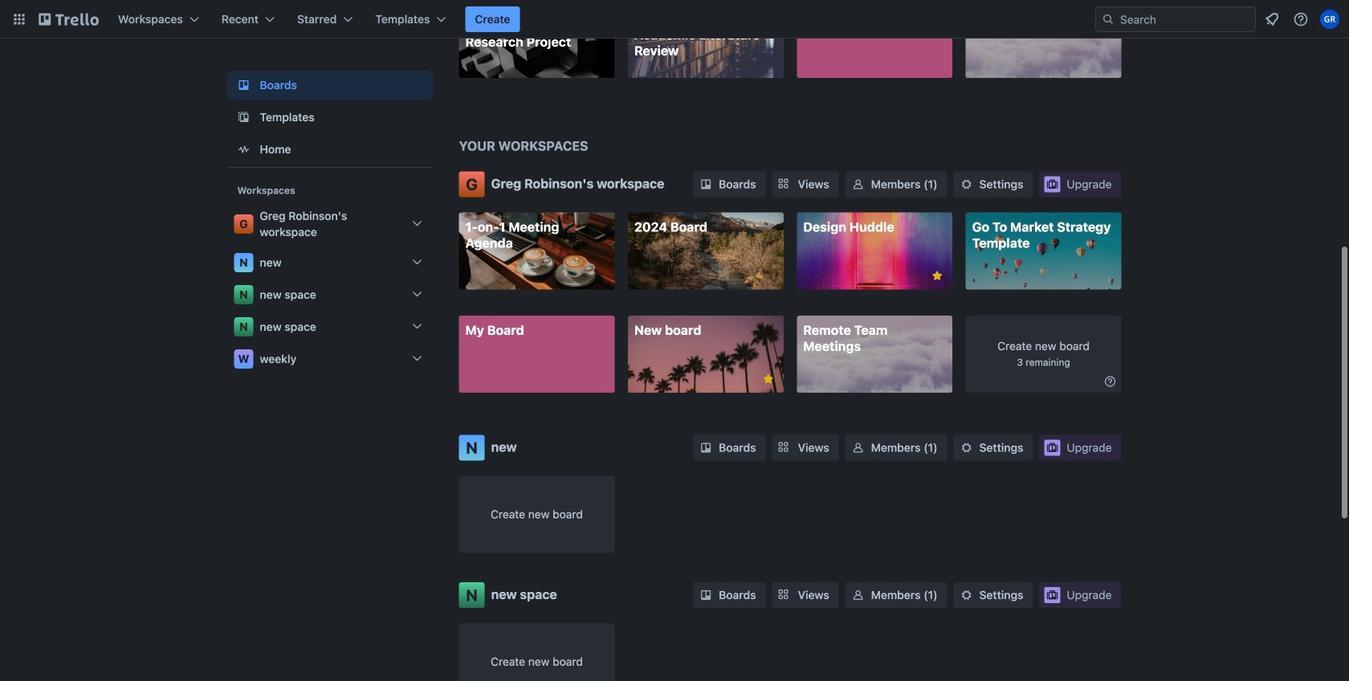 Task type: vqa. For each thing, say whether or not it's contained in the screenshot.
Open Information Menu image
yes



Task type: describe. For each thing, give the bounding box(es) containing it.
1 vertical spatial click to unstar this board. it will be removed from your starred list. image
[[761, 372, 776, 386]]

0 notifications image
[[1263, 10, 1282, 29]]

template board image
[[234, 108, 253, 127]]

0 vertical spatial click to unstar this board. it will be removed from your starred list. image
[[930, 269, 945, 283]]



Task type: locate. For each thing, give the bounding box(es) containing it.
open information menu image
[[1293, 11, 1310, 27]]

home image
[[234, 140, 253, 159]]

greg robinson (gregrobinson96) image
[[1321, 10, 1340, 29]]

back to home image
[[39, 6, 99, 32]]

Search field
[[1115, 8, 1256, 31]]

search image
[[1102, 13, 1115, 26]]

board image
[[234, 76, 253, 95]]

sm image
[[851, 176, 867, 192], [851, 440, 867, 456], [959, 440, 975, 456], [698, 587, 714, 603], [851, 587, 867, 603], [959, 587, 975, 603]]

click to unstar this board. it will be removed from your starred list. image
[[930, 269, 945, 283], [761, 372, 776, 386]]

1 horizontal spatial click to unstar this board. it will be removed from your starred list. image
[[930, 269, 945, 283]]

sm image
[[698, 176, 714, 192], [959, 176, 975, 192], [1103, 374, 1119, 390], [698, 440, 714, 456]]

primary element
[[0, 0, 1350, 39]]

0 horizontal spatial click to unstar this board. it will be removed from your starred list. image
[[761, 372, 776, 386]]



